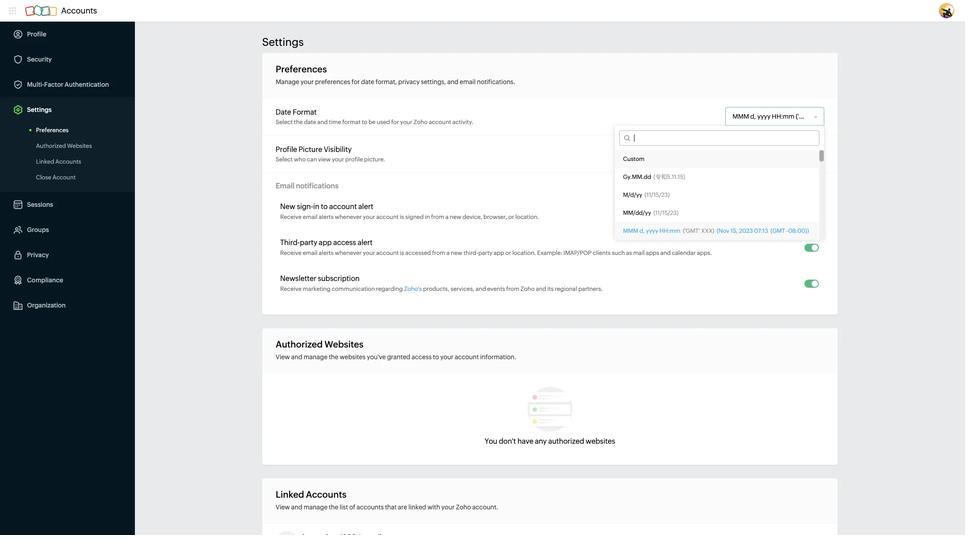 Task type: describe. For each thing, give the bounding box(es) containing it.
0 horizontal spatial app
[[319, 238, 332, 247]]

visibility
[[324, 145, 352, 154]]

don't
[[499, 437, 516, 446]]

manage for websites
[[304, 354, 328, 361]]

1 vertical spatial zoho
[[521, 286, 535, 292]]

receive email alerts whenever your account is accessed from a new third-party app or location. example: imap/pop clients such as mail apps and calendar apps.
[[280, 250, 712, 256]]

you don't have any authorized websites
[[485, 437, 615, 446]]

information.
[[480, 354, 516, 361]]

notifications.
[[477, 78, 515, 85]]

as
[[626, 250, 632, 256]]

apps.
[[697, 250, 712, 256]]

websites for authorized websites
[[67, 143, 92, 149]]

Search... field
[[631, 131, 819, 145]]

email inside preferences manage your preferences for date format, privacy settings, and email notifications.
[[460, 78, 476, 85]]

multi-
[[27, 81, 44, 88]]

0 horizontal spatial to
[[321, 202, 328, 211]]

alerts for access
[[319, 250, 334, 256]]

zoho inside linked accounts view and manage the list of accounts that are linked with your zoho account.
[[456, 504, 471, 511]]

accounts for linked accounts
[[55, 158, 81, 165]]

your inside linked accounts view and manage the list of accounts that are linked with your zoho account.
[[442, 504, 455, 511]]

its
[[548, 286, 554, 292]]

your inside date format select the date and time format to be used for your zoho account activity.
[[400, 119, 412, 125]]

account
[[53, 174, 76, 181]]

accessed
[[405, 250, 431, 256]]

linked accounts view and manage the list of accounts that are linked with your zoho account.
[[276, 489, 498, 511]]

regarding
[[376, 286, 403, 292]]

example:
[[537, 250, 563, 256]]

the for linked accounts
[[329, 504, 338, 511]]

is for new sign-in to account alert
[[400, 214, 404, 220]]

whenever for account
[[335, 214, 362, 220]]

1 horizontal spatial settings
[[262, 36, 304, 48]]

preferences for preferences manage your preferences for date format, privacy settings, and email notifications.
[[276, 64, 327, 74]]

sign-
[[297, 202, 313, 211]]

list
[[340, 504, 348, 511]]

0 vertical spatial party
[[300, 238, 317, 247]]

15,
[[731, 228, 738, 234]]

multi-factor authentication
[[27, 81, 109, 88]]

d,
[[640, 228, 645, 234]]

1 horizontal spatial app
[[494, 250, 504, 256]]

account left signed
[[376, 214, 399, 220]]

1 vertical spatial alert
[[358, 238, 373, 247]]

1 vertical spatial party
[[478, 250, 493, 256]]

account down notifications
[[329, 202, 357, 211]]

account left the accessed on the top left of the page
[[376, 250, 399, 256]]

such
[[612, 250, 625, 256]]

events
[[487, 286, 505, 292]]

of
[[349, 504, 355, 511]]

alerts for to
[[319, 214, 334, 220]]

view for authorized websites
[[276, 354, 290, 361]]

account.
[[472, 504, 498, 511]]

factor
[[44, 81, 63, 88]]

(nov
[[717, 228, 730, 234]]

select inside profile picture visibility select who can view your profile picture.
[[276, 156, 293, 163]]

you've
[[367, 354, 386, 361]]

authorized websites view and manage the websites you've granted access to your account information.
[[276, 339, 516, 361]]

access inside authorized websites view and manage the websites you've granted access to your account information.
[[412, 354, 432, 361]]

and inside linked accounts view and manage the list of accounts that are linked with your zoho account.
[[291, 504, 302, 511]]

0 vertical spatial new
[[450, 214, 461, 220]]

linked for linked accounts
[[36, 158, 54, 165]]

0 horizontal spatial access
[[333, 238, 356, 247]]

calendar
[[672, 250, 696, 256]]

third-party app access alert
[[280, 238, 373, 247]]

organization
[[27, 302, 66, 309]]

mm/dd/yy (11/15/23)
[[623, 210, 679, 216]]

linked accounts
[[36, 158, 81, 165]]

and inside authorized websites view and manage the websites you've granted access to your account information.
[[291, 354, 302, 361]]

browser,
[[484, 214, 507, 220]]

manage
[[276, 78, 299, 85]]

device,
[[463, 214, 482, 220]]

0 vertical spatial a
[[446, 214, 449, 220]]

who
[[294, 156, 306, 163]]

picture
[[299, 145, 322, 154]]

have
[[518, 437, 534, 446]]

hh:mm
[[660, 228, 681, 234]]

are
[[398, 504, 407, 511]]

partners.
[[578, 286, 603, 292]]

(11/15/23) for mm/dd/yy (11/15/23)
[[654, 210, 679, 216]]

gy.mm.dd
[[623, 174, 651, 180]]

your inside authorized websites view and manage the websites you've granted access to your account information.
[[440, 354, 454, 361]]

websites for authorized websites view and manage the websites you've granted access to your account information.
[[325, 339, 364, 350]]

mail
[[633, 250, 645, 256]]

sessions
[[27, 201, 53, 208]]

preferences
[[315, 78, 350, 85]]

account inside date format select the date and time format to be used for your zoho account activity.
[[429, 119, 451, 125]]

imap/pop
[[564, 250, 592, 256]]

receive marketing communication regarding zoho's products, services, and events from zoho and its regional partners.
[[280, 286, 603, 292]]

authorized for authorized websites view and manage the websites you've granted access to your account information.
[[276, 339, 323, 350]]

email notifications
[[276, 182, 339, 190]]

1 horizontal spatial websites
[[586, 437, 615, 446]]

(gmt
[[771, 228, 785, 234]]

newsletter subscription
[[280, 274, 360, 283]]

compliance
[[27, 277, 63, 284]]

activity.
[[453, 119, 474, 125]]

manage for accounts
[[304, 504, 328, 511]]

email
[[276, 182, 295, 190]]

3 receive from the top
[[280, 286, 302, 292]]

1 vertical spatial a
[[447, 250, 450, 256]]

be
[[369, 119, 376, 125]]

linked for linked accounts view and manage the list of accounts that are linked with your zoho account.
[[276, 489, 304, 500]]

view for linked accounts
[[276, 504, 290, 511]]

-
[[787, 228, 789, 234]]

marketing
[[303, 286, 331, 292]]

to inside date format select the date and time format to be used for your zoho account activity.
[[362, 119, 367, 125]]

gy.mm.dd (令和5.11.15)
[[623, 174, 686, 180]]

time
[[329, 119, 341, 125]]

email for new sign-in to account alert
[[303, 214, 318, 220]]

to inside authorized websites view and manage the websites you've granted access to your account information.
[[433, 354, 439, 361]]

third-
[[464, 250, 478, 256]]

0 horizontal spatial in
[[313, 202, 319, 211]]

email for third-party app access alert
[[303, 250, 318, 256]]

profile
[[345, 156, 363, 163]]

authorized
[[548, 437, 584, 446]]

whenever for alert
[[335, 250, 362, 256]]

m/d/yy (11/15/23)
[[623, 192, 670, 198]]

mmm d, yyyy hh:mm ('gmt' xxx) (nov 15, 2023 07:13 (gmt -08:00))
[[623, 228, 809, 234]]

third-
[[280, 238, 300, 247]]

0 vertical spatial alert
[[358, 202, 373, 211]]



Task type: vqa. For each thing, say whether or not it's contained in the screenshot.
the topmost the connected
no



Task type: locate. For each thing, give the bounding box(es) containing it.
0 vertical spatial in
[[313, 202, 319, 211]]

or right browser, at the top
[[509, 214, 514, 220]]

receive
[[280, 214, 302, 220], [280, 250, 302, 256], [280, 286, 302, 292]]

the inside authorized websites view and manage the websites you've granted access to your account information.
[[329, 354, 338, 361]]

mm/dd/yy
[[623, 210, 651, 216]]

view inside linked accounts view and manage the list of accounts that are linked with your zoho account.
[[276, 504, 290, 511]]

0 horizontal spatial preferences
[[36, 127, 69, 134]]

groups
[[27, 226, 49, 233]]

access
[[333, 238, 356, 247], [412, 354, 432, 361]]

2 vertical spatial from
[[506, 286, 520, 292]]

subscription
[[318, 274, 360, 283]]

1 vertical spatial authorized
[[276, 339, 323, 350]]

party down sign-
[[300, 238, 317, 247]]

custom
[[623, 156, 645, 162]]

for right preferences
[[352, 78, 360, 85]]

None field
[[726, 108, 815, 126], [726, 145, 815, 163], [726, 108, 815, 126], [726, 145, 815, 163]]

1 vertical spatial date
[[304, 119, 316, 125]]

security
[[27, 56, 52, 63]]

access right granted
[[412, 354, 432, 361]]

access up subscription
[[333, 238, 356, 247]]

zoho's link
[[404, 286, 422, 292]]

authorized
[[36, 143, 66, 149], [276, 339, 323, 350]]

1 vertical spatial or
[[506, 250, 511, 256]]

1 horizontal spatial in
[[425, 214, 430, 220]]

whenever down the third-party app access alert
[[335, 250, 362, 256]]

or
[[509, 214, 514, 220], [506, 250, 511, 256]]

1 horizontal spatial access
[[412, 354, 432, 361]]

2 vertical spatial email
[[303, 250, 318, 256]]

communication
[[332, 286, 375, 292]]

date
[[276, 108, 291, 116]]

2 vertical spatial the
[[329, 504, 338, 511]]

the inside date format select the date and time format to be used for your zoho account activity.
[[294, 119, 303, 125]]

alerts down "new sign-in to account alert"
[[319, 214, 334, 220]]

authentication
[[65, 81, 109, 88]]

1 vertical spatial manage
[[304, 504, 328, 511]]

to left be
[[362, 119, 367, 125]]

close account
[[36, 174, 76, 181]]

from right the events
[[506, 286, 520, 292]]

your inside preferences manage your preferences for date format, privacy settings, and email notifications.
[[301, 78, 314, 85]]

your inside profile picture visibility select who can view your profile picture.
[[332, 156, 344, 163]]

0 vertical spatial whenever
[[335, 214, 362, 220]]

1 vertical spatial the
[[329, 354, 338, 361]]

2 select from the top
[[276, 156, 293, 163]]

accounts inside linked accounts view and manage the list of accounts that are linked with your zoho account.
[[306, 489, 347, 500]]

for inside preferences manage your preferences for date format, privacy settings, and email notifications.
[[352, 78, 360, 85]]

you
[[485, 437, 497, 446]]

settings
[[262, 36, 304, 48], [27, 106, 52, 113]]

0 vertical spatial the
[[294, 119, 303, 125]]

view inside authorized websites view and manage the websites you've granted access to your account information.
[[276, 354, 290, 361]]

1 horizontal spatial party
[[478, 250, 493, 256]]

products,
[[423, 286, 450, 292]]

0 horizontal spatial party
[[300, 238, 317, 247]]

your
[[301, 78, 314, 85], [400, 119, 412, 125], [332, 156, 344, 163], [363, 214, 375, 220], [363, 250, 375, 256], [440, 354, 454, 361], [442, 504, 455, 511]]

can
[[307, 156, 317, 163]]

1 vertical spatial new
[[451, 250, 462, 256]]

1 receive from the top
[[280, 214, 302, 220]]

0 vertical spatial linked
[[36, 158, 54, 165]]

manage inside linked accounts view and manage the list of accounts that are linked with your zoho account.
[[304, 504, 328, 511]]

account left activity.
[[429, 119, 451, 125]]

profile inside profile picture visibility select who can view your profile picture.
[[276, 145, 297, 154]]

0 horizontal spatial websites
[[340, 354, 366, 361]]

zoho left the its
[[521, 286, 535, 292]]

receive down newsletter
[[280, 286, 302, 292]]

2 receive from the top
[[280, 250, 302, 256]]

profile picture visibility select who can view your profile picture.
[[276, 145, 385, 163]]

receive email alerts whenever your account is signed in from a new device, browser, or location.
[[280, 214, 539, 220]]

1 vertical spatial view
[[276, 504, 290, 511]]

settings up the manage
[[262, 36, 304, 48]]

websites inside authorized websites view and manage the websites you've granted access to your account information.
[[325, 339, 364, 350]]

2 vertical spatial to
[[433, 354, 439, 361]]

whenever down "new sign-in to account alert"
[[335, 214, 362, 220]]

1 vertical spatial app
[[494, 250, 504, 256]]

apps
[[646, 250, 659, 256]]

preferences
[[276, 64, 327, 74], [36, 127, 69, 134]]

format
[[293, 108, 317, 116]]

in
[[313, 202, 319, 211], [425, 214, 430, 220]]

(11/15/23)
[[645, 192, 670, 198], [654, 210, 679, 216]]

accounts
[[357, 504, 384, 511]]

1 horizontal spatial linked
[[276, 489, 304, 500]]

xxx)
[[701, 228, 715, 234]]

1 horizontal spatial zoho
[[456, 504, 471, 511]]

yyyy
[[646, 228, 659, 234]]

1 vertical spatial location.
[[512, 250, 536, 256]]

from for services,
[[506, 286, 520, 292]]

1 vertical spatial in
[[425, 214, 430, 220]]

2 manage from the top
[[304, 504, 328, 511]]

new
[[280, 202, 295, 211]]

websites left you've
[[340, 354, 366, 361]]

0 horizontal spatial authorized
[[36, 143, 66, 149]]

and inside date format select the date and time format to be used for your zoho account activity.
[[317, 119, 328, 125]]

accounts for linked accounts view and manage the list of accounts that are linked with your zoho account.
[[306, 489, 347, 500]]

(11/15/23) up hh:mm
[[654, 210, 679, 216]]

0 vertical spatial zoho
[[414, 119, 428, 125]]

2 whenever from the top
[[335, 250, 362, 256]]

1 vertical spatial email
[[303, 214, 318, 220]]

profile up the security
[[27, 31, 46, 38]]

(令和5.11.15)
[[654, 174, 686, 180]]

2 vertical spatial accounts
[[306, 489, 347, 500]]

0 vertical spatial select
[[276, 119, 293, 125]]

in right signed
[[425, 214, 430, 220]]

that
[[385, 504, 397, 511]]

notifications
[[296, 182, 339, 190]]

1 horizontal spatial to
[[362, 119, 367, 125]]

is
[[400, 214, 404, 220], [400, 250, 404, 256]]

the left list
[[329, 504, 338, 511]]

1 vertical spatial linked
[[276, 489, 304, 500]]

or for new sign-in to account alert
[[509, 214, 514, 220]]

0 vertical spatial is
[[400, 214, 404, 220]]

used
[[377, 119, 390, 125]]

1 vertical spatial profile
[[276, 145, 297, 154]]

1 vertical spatial settings
[[27, 106, 52, 113]]

date inside date format select the date and time format to be used for your zoho account activity.
[[304, 119, 316, 125]]

1 vertical spatial access
[[412, 354, 432, 361]]

0 vertical spatial access
[[333, 238, 356, 247]]

0 vertical spatial websites
[[67, 143, 92, 149]]

accounts
[[61, 6, 97, 15], [55, 158, 81, 165], [306, 489, 347, 500]]

date
[[361, 78, 374, 85], [304, 119, 316, 125]]

1 vertical spatial (11/15/23)
[[654, 210, 679, 216]]

in down notifications
[[313, 202, 319, 211]]

any
[[535, 437, 547, 446]]

to right sign-
[[321, 202, 328, 211]]

zoho right "used"
[[414, 119, 428, 125]]

receive down third-
[[280, 250, 302, 256]]

profile up the who on the top of page
[[276, 145, 297, 154]]

0 vertical spatial view
[[276, 354, 290, 361]]

date left format,
[[361, 78, 374, 85]]

linked inside linked accounts view and manage the list of accounts that are linked with your zoho account.
[[276, 489, 304, 500]]

linked
[[409, 504, 426, 511]]

0 horizontal spatial settings
[[27, 106, 52, 113]]

new left third-
[[451, 250, 462, 256]]

0 vertical spatial accounts
[[61, 6, 97, 15]]

0 vertical spatial websites
[[340, 354, 366, 361]]

preferences for preferences
[[36, 127, 69, 134]]

zoho inside date format select the date and time format to be used for your zoho account activity.
[[414, 119, 428, 125]]

mmm
[[623, 228, 639, 234]]

location. right browser, at the top
[[516, 214, 539, 220]]

for right "used"
[[391, 119, 399, 125]]

1 horizontal spatial date
[[361, 78, 374, 85]]

signed
[[405, 214, 424, 220]]

location. for third-party app access alert
[[512, 250, 536, 256]]

receive for third-
[[280, 250, 302, 256]]

email left notifications.
[[460, 78, 476, 85]]

08:00))
[[789, 228, 809, 234]]

view
[[318, 156, 331, 163]]

2023
[[739, 228, 753, 234]]

0 vertical spatial preferences
[[276, 64, 327, 74]]

1 vertical spatial from
[[432, 250, 445, 256]]

websites
[[340, 354, 366, 361], [586, 437, 615, 446]]

authorized for authorized websites
[[36, 143, 66, 149]]

zoho
[[414, 119, 428, 125], [521, 286, 535, 292], [456, 504, 471, 511]]

account inside authorized websites view and manage the websites you've granted access to your account information.
[[455, 354, 479, 361]]

0 vertical spatial receive
[[280, 214, 302, 220]]

0 vertical spatial or
[[509, 214, 514, 220]]

1 horizontal spatial for
[[391, 119, 399, 125]]

0 vertical spatial authorized
[[36, 143, 66, 149]]

0 vertical spatial alerts
[[319, 214, 334, 220]]

1 vertical spatial is
[[400, 250, 404, 256]]

select down date
[[276, 119, 293, 125]]

account
[[429, 119, 451, 125], [329, 202, 357, 211], [376, 214, 399, 220], [376, 250, 399, 256], [455, 354, 479, 361]]

profile
[[27, 31, 46, 38], [276, 145, 297, 154]]

new left device,
[[450, 214, 461, 220]]

0 vertical spatial from
[[431, 214, 444, 220]]

receive down new at the top of the page
[[280, 214, 302, 220]]

from right signed
[[431, 214, 444, 220]]

0 vertical spatial for
[[352, 78, 360, 85]]

1 horizontal spatial websites
[[325, 339, 364, 350]]

0 horizontal spatial zoho
[[414, 119, 428, 125]]

1 vertical spatial accounts
[[55, 158, 81, 165]]

is left the accessed on the top left of the page
[[400, 250, 404, 256]]

0 vertical spatial app
[[319, 238, 332, 247]]

to right granted
[[433, 354, 439, 361]]

receive for new
[[280, 214, 302, 220]]

the for authorized websites
[[329, 354, 338, 361]]

1 vertical spatial websites
[[586, 437, 615, 446]]

1 horizontal spatial profile
[[276, 145, 297, 154]]

alerts down the third-party app access alert
[[319, 250, 334, 256]]

authorized inside authorized websites view and manage the websites you've granted access to your account information.
[[276, 339, 323, 350]]

(11/15/23) down gy.mm.dd (令和5.11.15) at the top right of the page
[[645, 192, 670, 198]]

websites inside authorized websites view and manage the websites you've granted access to your account information.
[[340, 354, 366, 361]]

settings down multi-
[[27, 106, 52, 113]]

0 horizontal spatial websites
[[67, 143, 92, 149]]

from right the accessed on the top left of the page
[[432, 250, 445, 256]]

07:13
[[754, 228, 768, 234]]

services,
[[451, 286, 475, 292]]

2 vertical spatial zoho
[[456, 504, 471, 511]]

2 horizontal spatial to
[[433, 354, 439, 361]]

preferences up the manage
[[276, 64, 327, 74]]

new sign-in to account alert
[[280, 202, 373, 211]]

0 vertical spatial profile
[[27, 31, 46, 38]]

select
[[276, 119, 293, 125], [276, 156, 293, 163]]

1 vertical spatial alerts
[[319, 250, 334, 256]]

1 vertical spatial select
[[276, 156, 293, 163]]

preferences inside preferences manage your preferences for date format, privacy settings, and email notifications.
[[276, 64, 327, 74]]

2 view from the top
[[276, 504, 290, 511]]

settings,
[[421, 78, 446, 85]]

1 vertical spatial websites
[[325, 339, 364, 350]]

newsletter
[[280, 274, 316, 283]]

location. for new sign-in to account alert
[[516, 214, 539, 220]]

privacy
[[27, 251, 49, 259]]

profile for profile
[[27, 31, 46, 38]]

2 alerts from the top
[[319, 250, 334, 256]]

0 vertical spatial location.
[[516, 214, 539, 220]]

0 horizontal spatial linked
[[36, 158, 54, 165]]

party down browser, at the top
[[478, 250, 493, 256]]

m/d/yy
[[623, 192, 643, 198]]

1 is from the top
[[400, 214, 404, 220]]

or right third-
[[506, 250, 511, 256]]

1 vertical spatial whenever
[[335, 250, 362, 256]]

the left you've
[[329, 354, 338, 361]]

format,
[[376, 78, 397, 85]]

a left device,
[[446, 214, 449, 220]]

1 view from the top
[[276, 354, 290, 361]]

privacy
[[398, 78, 420, 85]]

1 select from the top
[[276, 119, 293, 125]]

select inside date format select the date and time format to be used for your zoho account activity.
[[276, 119, 293, 125]]

0 vertical spatial to
[[362, 119, 367, 125]]

(11/15/23) for m/d/yy (11/15/23)
[[645, 192, 670, 198]]

date format select the date and time format to be used for your zoho account activity.
[[276, 108, 474, 125]]

2 horizontal spatial zoho
[[521, 286, 535, 292]]

clients
[[593, 250, 611, 256]]

date inside preferences manage your preferences for date format, privacy settings, and email notifications.
[[361, 78, 374, 85]]

or for third-party app access alert
[[506, 250, 511, 256]]

1 vertical spatial for
[[391, 119, 399, 125]]

the inside linked accounts view and manage the list of accounts that are linked with your zoho account.
[[329, 504, 338, 511]]

email
[[460, 78, 476, 85], [303, 214, 318, 220], [303, 250, 318, 256]]

1 vertical spatial receive
[[280, 250, 302, 256]]

profile for profile picture visibility select who can view your profile picture.
[[276, 145, 297, 154]]

and inside preferences manage your preferences for date format, privacy settings, and email notifications.
[[447, 78, 459, 85]]

0 horizontal spatial profile
[[27, 31, 46, 38]]

1 vertical spatial to
[[321, 202, 328, 211]]

email down sign-
[[303, 214, 318, 220]]

close
[[36, 174, 51, 181]]

location. left example:
[[512, 250, 536, 256]]

email down the third-party app access alert
[[303, 250, 318, 256]]

account left the information.
[[455, 354, 479, 361]]

for
[[352, 78, 360, 85], [391, 119, 399, 125]]

websites right authorized
[[586, 437, 615, 446]]

1 horizontal spatial authorized
[[276, 339, 323, 350]]

new
[[450, 214, 461, 220], [451, 250, 462, 256]]

1 horizontal spatial preferences
[[276, 64, 327, 74]]

0 vertical spatial date
[[361, 78, 374, 85]]

0 vertical spatial email
[[460, 78, 476, 85]]

alert
[[358, 202, 373, 211], [358, 238, 373, 247]]

0 horizontal spatial date
[[304, 119, 316, 125]]

the down format
[[294, 119, 303, 125]]

alerts
[[319, 214, 334, 220], [319, 250, 334, 256]]

1 vertical spatial preferences
[[36, 127, 69, 134]]

manage
[[304, 354, 328, 361], [304, 504, 328, 511]]

with
[[428, 504, 440, 511]]

is left signed
[[400, 214, 404, 220]]

2 is from the top
[[400, 250, 404, 256]]

granted
[[387, 354, 410, 361]]

for inside date format select the date and time format to be used for your zoho account activity.
[[391, 119, 399, 125]]

manage inside authorized websites view and manage the websites you've granted access to your account information.
[[304, 354, 328, 361]]

0 vertical spatial manage
[[304, 354, 328, 361]]

1 whenever from the top
[[335, 214, 362, 220]]

a left third-
[[447, 250, 450, 256]]

zoho left account. at bottom
[[456, 504, 471, 511]]

from for is
[[431, 214, 444, 220]]

is for third-party app access alert
[[400, 250, 404, 256]]

authorized websites
[[36, 143, 92, 149]]

date down format
[[304, 119, 316, 125]]

1 manage from the top
[[304, 354, 328, 361]]

select left the who on the top of page
[[276, 156, 293, 163]]

preferences up authorized websites
[[36, 127, 69, 134]]

format
[[342, 119, 361, 125]]

0 vertical spatial (11/15/23)
[[645, 192, 670, 198]]

2 vertical spatial receive
[[280, 286, 302, 292]]

1 alerts from the top
[[319, 214, 334, 220]]



